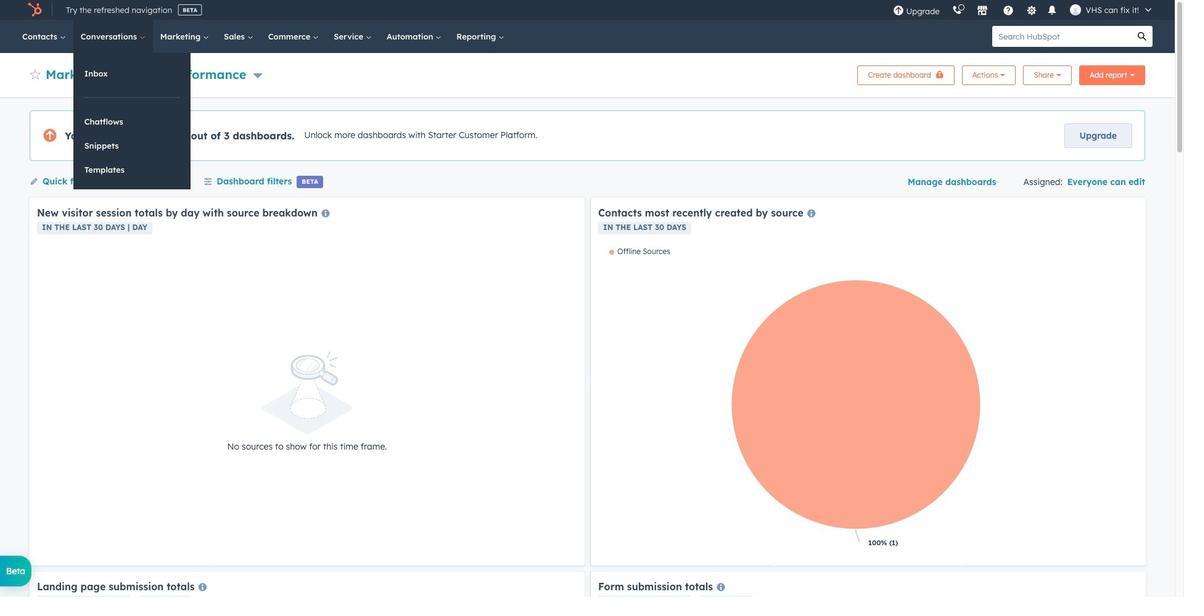 Task type: describe. For each thing, give the bounding box(es) containing it.
form submission totals element
[[591, 572, 1146, 597]]

contacts most recently created by source element
[[591, 198, 1146, 566]]

interactive chart image
[[598, 247, 1139, 558]]

new visitor session totals by day with source breakdown element
[[30, 198, 585, 566]]

jer mill image
[[1070, 4, 1081, 15]]

landing page submission totals element
[[30, 572, 585, 597]]



Task type: locate. For each thing, give the bounding box(es) containing it.
menu
[[887, 0, 1160, 20]]

marketplaces image
[[977, 6, 988, 17]]

conversations menu
[[73, 53, 190, 189]]

banner
[[30, 62, 1145, 85]]

Search HubSpot search field
[[992, 26, 1132, 47]]



Task type: vqa. For each thing, say whether or not it's contained in the screenshot.
Contacts most recently created by source ELEMENT
yes



